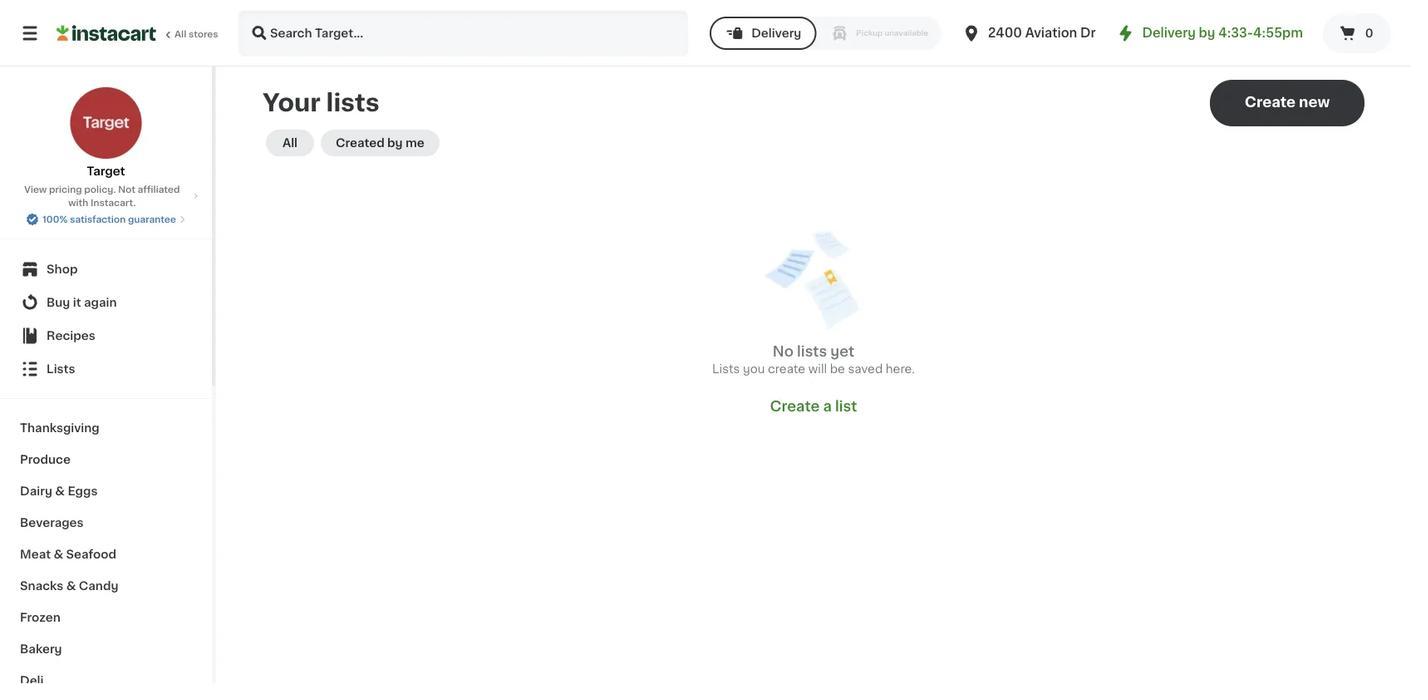 Task type: locate. For each thing, give the bounding box(es) containing it.
0 horizontal spatial lists
[[326, 91, 380, 115]]

dairy & eggs
[[20, 486, 98, 497]]

0 horizontal spatial all
[[175, 30, 186, 39]]

all down your at left top
[[283, 137, 298, 149]]

by
[[1199, 27, 1216, 39], [388, 137, 403, 149]]

snacks & candy link
[[10, 570, 202, 602]]

shop
[[47, 264, 78, 275]]

all left stores
[[175, 30, 186, 39]]

with
[[68, 198, 88, 207]]

new
[[1300, 95, 1331, 109]]

& for snacks
[[66, 580, 76, 592]]

lists
[[47, 363, 75, 375], [713, 363, 740, 375]]

1 vertical spatial &
[[54, 549, 63, 560]]

2 lists from the left
[[713, 363, 740, 375]]

0 vertical spatial all
[[175, 30, 186, 39]]

all for all
[[283, 137, 298, 149]]

lists for no
[[797, 345, 827, 359]]

0 horizontal spatial lists
[[47, 363, 75, 375]]

2400 aviation dr button
[[962, 10, 1096, 57]]

1 horizontal spatial create
[[1245, 95, 1296, 109]]

&
[[55, 486, 65, 497], [54, 549, 63, 560], [66, 580, 76, 592]]

lists up created
[[326, 91, 380, 115]]

all button
[[266, 130, 314, 156]]

create a list link
[[770, 397, 858, 416]]

1 horizontal spatial lists
[[797, 345, 827, 359]]

0 vertical spatial create
[[1245, 95, 1296, 109]]

2 vertical spatial &
[[66, 580, 76, 592]]

create a list
[[770, 400, 858, 414]]

yet
[[831, 345, 855, 359]]

beverages
[[20, 517, 84, 529]]

100%
[[42, 215, 68, 224]]

& inside "link"
[[66, 580, 76, 592]]

target logo image
[[69, 86, 143, 160]]

0 horizontal spatial create
[[770, 400, 820, 414]]

lists inside no lists yet lists you create will be saved here.
[[797, 345, 827, 359]]

all
[[175, 30, 186, 39], [283, 137, 298, 149]]

view
[[24, 185, 47, 194]]

1 vertical spatial create
[[770, 400, 820, 414]]

& left the eggs at bottom
[[55, 486, 65, 497]]

by inside button
[[388, 137, 403, 149]]

buy it again link
[[10, 286, 202, 319]]

affiliated
[[138, 185, 180, 194]]

buy
[[47, 297, 70, 308]]

recipes link
[[10, 319, 202, 353]]

create inside button
[[1245, 95, 1296, 109]]

view pricing policy. not affiliated with instacart.
[[24, 185, 180, 207]]

1 vertical spatial lists
[[797, 345, 827, 359]]

1 vertical spatial by
[[388, 137, 403, 149]]

1 horizontal spatial delivery
[[1143, 27, 1196, 39]]

100% satisfaction guarantee button
[[26, 210, 186, 226]]

lists
[[326, 91, 380, 115], [797, 345, 827, 359]]

& right 'meat'
[[54, 549, 63, 560]]

buy it again
[[47, 297, 117, 308]]

by left me
[[388, 137, 403, 149]]

created by me button
[[321, 130, 440, 156]]

frozen link
[[10, 602, 202, 634]]

service type group
[[710, 17, 942, 50]]

pricing
[[49, 185, 82, 194]]

& for meat
[[54, 549, 63, 560]]

100% satisfaction guarantee
[[42, 215, 176, 224]]

instacart.
[[91, 198, 136, 207]]

create left a
[[770, 400, 820, 414]]

delivery inside delivery button
[[752, 27, 802, 39]]

create new
[[1245, 95, 1331, 109]]

1 vertical spatial all
[[283, 137, 298, 149]]

4:33-
[[1219, 27, 1254, 39]]

by left 4:33-
[[1199, 27, 1216, 39]]

lists down recipes
[[47, 363, 75, 375]]

no lists yet lists you create will be saved here.
[[713, 345, 915, 375]]

it
[[73, 297, 81, 308]]

& left candy
[[66, 580, 76, 592]]

1 horizontal spatial all
[[283, 137, 298, 149]]

delivery for delivery by 4:33-4:55pm
[[1143, 27, 1196, 39]]

0 vertical spatial by
[[1199, 27, 1216, 39]]

satisfaction
[[70, 215, 126, 224]]

dr
[[1081, 27, 1096, 39]]

target link
[[69, 86, 143, 180]]

0 vertical spatial lists
[[326, 91, 380, 115]]

lists link
[[10, 353, 202, 386]]

& for dairy
[[55, 486, 65, 497]]

all inside all stores link
[[175, 30, 186, 39]]

None search field
[[238, 10, 689, 57]]

dairy & eggs link
[[10, 476, 202, 507]]

thanksgiving
[[20, 422, 100, 434]]

delivery inside delivery by 4:33-4:55pm link
[[1143, 27, 1196, 39]]

delivery for delivery
[[752, 27, 802, 39]]

recipes
[[47, 330, 95, 342]]

0 horizontal spatial delivery
[[752, 27, 802, 39]]

create left new
[[1245, 95, 1296, 109]]

2400 aviation dr
[[989, 27, 1096, 39]]

here.
[[886, 363, 915, 375]]

created
[[336, 137, 385, 149]]

create
[[1245, 95, 1296, 109], [770, 400, 820, 414]]

lists up will
[[797, 345, 827, 359]]

1 horizontal spatial by
[[1199, 27, 1216, 39]]

lists left the you
[[713, 363, 740, 375]]

0 vertical spatial &
[[55, 486, 65, 497]]

delivery
[[1143, 27, 1196, 39], [752, 27, 802, 39]]

1 horizontal spatial lists
[[713, 363, 740, 375]]

all inside all button
[[283, 137, 298, 149]]

0 horizontal spatial by
[[388, 137, 403, 149]]

create
[[768, 363, 806, 375]]



Task type: vqa. For each thing, say whether or not it's contained in the screenshot.
Produce link
yes



Task type: describe. For each thing, give the bounding box(es) containing it.
your
[[263, 91, 321, 115]]

lists inside no lists yet lists you create will be saved here.
[[713, 363, 740, 375]]

by for created
[[388, 137, 403, 149]]

view pricing policy. not affiliated with instacart. link
[[13, 183, 199, 210]]

saved
[[848, 363, 883, 375]]

frozen
[[20, 612, 60, 624]]

2400
[[989, 27, 1023, 39]]

target
[[87, 165, 125, 177]]

delivery by 4:33-4:55pm
[[1143, 27, 1304, 39]]

dairy
[[20, 486, 52, 497]]

by for delivery
[[1199, 27, 1216, 39]]

you
[[743, 363, 765, 375]]

candy
[[79, 580, 118, 592]]

aviation
[[1026, 27, 1078, 39]]

bakery
[[20, 644, 62, 655]]

your lists
[[263, 91, 380, 115]]

delivery button
[[710, 17, 817, 50]]

bakery link
[[10, 634, 202, 665]]

policy.
[[84, 185, 116, 194]]

not
[[118, 185, 136, 194]]

delivery by 4:33-4:55pm link
[[1116, 23, 1304, 43]]

4:55pm
[[1254, 27, 1304, 39]]

meat
[[20, 549, 51, 560]]

beverages link
[[10, 507, 202, 539]]

snacks
[[20, 580, 63, 592]]

all stores
[[175, 30, 218, 39]]

create for create new
[[1245, 95, 1296, 109]]

seafood
[[66, 549, 116, 560]]

thanksgiving link
[[10, 412, 202, 444]]

meat & seafood
[[20, 549, 116, 560]]

no
[[773, 345, 794, 359]]

1 lists from the left
[[47, 363, 75, 375]]

list
[[836, 400, 858, 414]]

instacart logo image
[[57, 23, 156, 43]]

create for create a list
[[770, 400, 820, 414]]

be
[[830, 363, 845, 375]]

0 button
[[1324, 13, 1392, 53]]

produce link
[[10, 444, 202, 476]]

me
[[406, 137, 425, 149]]

create new button
[[1211, 80, 1365, 126]]

Search field
[[239, 12, 687, 55]]

a
[[823, 400, 832, 414]]

0
[[1366, 27, 1374, 39]]

lists for your
[[326, 91, 380, 115]]

will
[[809, 363, 827, 375]]

eggs
[[68, 486, 98, 497]]

created by me
[[336, 137, 425, 149]]

all stores link
[[57, 10, 220, 57]]

produce
[[20, 454, 71, 466]]

meat & seafood link
[[10, 539, 202, 570]]

guarantee
[[128, 215, 176, 224]]

all for all stores
[[175, 30, 186, 39]]

shop link
[[10, 253, 202, 286]]

snacks & candy
[[20, 580, 118, 592]]

again
[[84, 297, 117, 308]]

stores
[[189, 30, 218, 39]]



